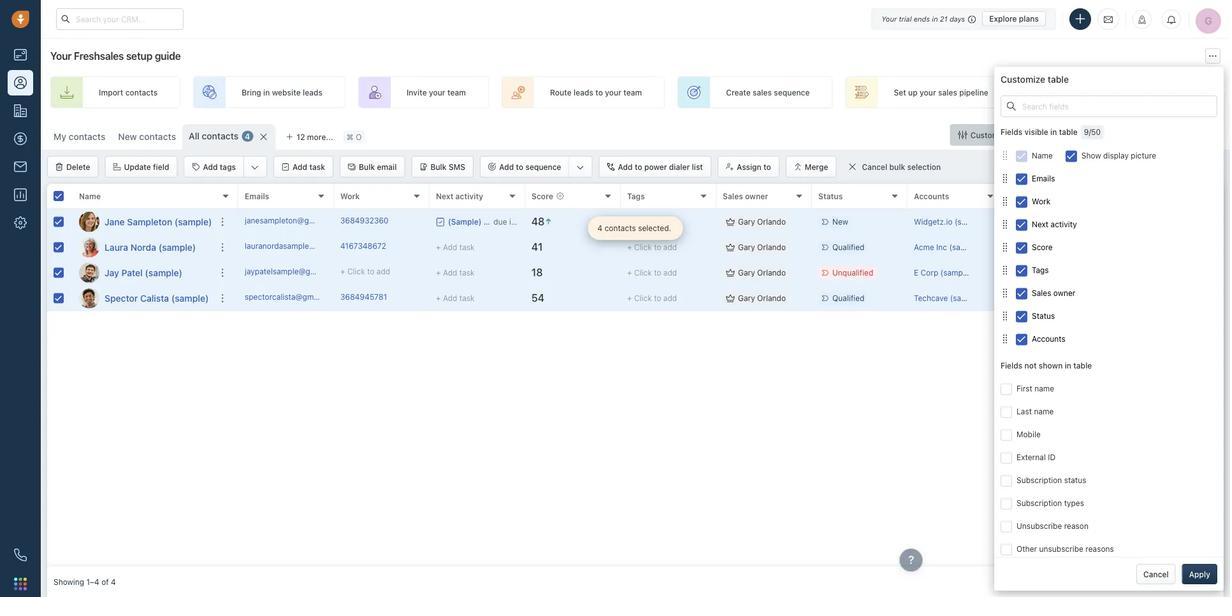 Task type: locate. For each thing, give the bounding box(es) containing it.
(sample) for jay patel (sample)
[[145, 268, 182, 278]]

1 vertical spatial 4
[[598, 224, 603, 233]]

1 horizontal spatial import
[[1062, 131, 1087, 140]]

0 horizontal spatial team
[[447, 88, 466, 97]]

0 vertical spatial new
[[118, 132, 137, 142]]

1 vertical spatial accounts
[[1032, 335, 1066, 344]]

1 your from the left
[[429, 88, 445, 97]]

add to sequence button
[[481, 157, 569, 177]]

new
[[118, 132, 137, 142], [833, 218, 848, 227]]

add
[[663, 218, 677, 227], [663, 243, 677, 252], [377, 267, 390, 276], [663, 269, 677, 278], [663, 294, 677, 303]]

(sample) for e corp (sample)
[[941, 269, 972, 278]]

4 left 'selected.'
[[598, 224, 603, 233]]

website
[[272, 88, 301, 97]]

(sample) right calista
[[171, 293, 209, 304]]

row group containing jane sampleton (sample)
[[47, 210, 238, 312]]

1 horizontal spatial bulk
[[431, 163, 447, 171]]

in right shown
[[1065, 361, 1072, 370]]

your
[[429, 88, 445, 97], [605, 88, 621, 97], [920, 88, 936, 97]]

1 horizontal spatial sales
[[938, 88, 957, 97]]

container_wx8msf4aqz5i3rn1 image inside status button
[[1001, 312, 1010, 321]]

1 horizontal spatial sales
[[1032, 289, 1051, 298]]

score inside grid
[[532, 192, 553, 201]]

3 + click to add from the top
[[627, 269, 677, 278]]

gary orlando for 41
[[738, 243, 786, 252]]

1 vertical spatial qualified
[[833, 294, 865, 303]]

sales left pipeline
[[938, 88, 957, 97]]

1 horizontal spatial tags
[[1032, 266, 1049, 275]]

next inside "button"
[[1032, 220, 1049, 229]]

customize table up "visible"
[[1001, 74, 1069, 85]]

emails down "visible"
[[1032, 174, 1055, 183]]

0 vertical spatial accounts
[[914, 192, 949, 201]]

qualified down unqualified
[[833, 294, 865, 303]]

0 horizontal spatial sales owner
[[723, 192, 768, 201]]

add for 54
[[663, 294, 677, 303]]

container_wx8msf4aqz5i3rn1 image inside work button
[[1001, 197, 1010, 206]]

1 row group from the left
[[47, 210, 238, 312]]

customize up "visible"
[[1001, 74, 1046, 85]]

new up update
[[118, 132, 137, 142]]

1 horizontal spatial sequence
[[774, 88, 810, 97]]

2 gary from the top
[[738, 243, 755, 252]]

next activity inside "button"
[[1032, 220, 1077, 229]]

1 vertical spatial subscription
[[1017, 499, 1062, 508]]

4 right "of"
[[111, 578, 116, 587]]

0 vertical spatial next
[[436, 192, 453, 201]]

0 horizontal spatial cancel
[[862, 163, 887, 172]]

2 bulk from the left
[[431, 163, 447, 171]]

(sample) down jane sampleton (sample) link
[[159, 242, 196, 253]]

+ add task for 54
[[436, 294, 475, 303]]

1 vertical spatial import contacts
[[1062, 131, 1121, 140]]

import contacts
[[99, 88, 158, 97], [1062, 131, 1121, 140]]

0 horizontal spatial sequence
[[526, 163, 561, 171]]

2 orlando from the top
[[757, 243, 786, 252]]

3 gary orlando from the top
[[738, 269, 786, 278]]

bulk email
[[359, 163, 397, 171]]

l image
[[79, 237, 99, 258]]

your trial ends in 21 days
[[882, 15, 965, 23]]

cell
[[1003, 210, 1224, 235], [1003, 235, 1224, 260], [1003, 261, 1224, 286], [1003, 286, 1224, 311]]

2 fields from the top
[[1001, 361, 1023, 370]]

0 horizontal spatial name
[[79, 192, 101, 201]]

fields for fields visible in table 9 / 50
[[1001, 128, 1023, 137]]

name column header
[[73, 184, 238, 210]]

1 vertical spatial sales owner
[[1032, 289, 1076, 298]]

bulk left sms
[[431, 163, 447, 171]]

cell down score button
[[1003, 261, 1224, 286]]

new for new
[[833, 218, 848, 227]]

18
[[532, 267, 543, 279]]

jane sampleton (sample) link
[[105, 216, 212, 229]]

import inside 'button'
[[1062, 131, 1087, 140]]

sequence right 'create'
[[774, 88, 810, 97]]

1 horizontal spatial score
[[1032, 243, 1053, 252]]

activity down sms
[[456, 192, 483, 201]]

0 vertical spatial fields
[[1001, 128, 1023, 137]]

1 vertical spatial fields
[[1001, 361, 1023, 370]]

guide
[[155, 50, 181, 62]]

3 + add task from the top
[[436, 294, 475, 303]]

last name
[[1017, 408, 1054, 416]]

container_wx8msf4aqz5i3rn1 image inside the next activity "button"
[[1001, 220, 1010, 229]]

0 horizontal spatial your
[[429, 88, 445, 97]]

sequence
[[774, 88, 810, 97], [526, 163, 561, 171]]

4 gary from the top
[[738, 294, 755, 303]]

my contacts
[[54, 132, 105, 142]]

0 horizontal spatial leads
[[303, 88, 323, 97]]

add inside "button"
[[499, 163, 514, 171]]

other
[[1017, 545, 1037, 554]]

name right 'last'
[[1034, 408, 1054, 416]]

accounts up shown
[[1032, 335, 1066, 344]]

add task
[[293, 163, 325, 171]]

1 subscription from the top
[[1017, 476, 1062, 485]]

4 cell from the top
[[1003, 286, 1224, 311]]

activity down work button at the top of the page
[[1051, 220, 1077, 229]]

0 horizontal spatial 4
[[111, 578, 116, 587]]

0 vertical spatial score
[[532, 192, 553, 201]]

sales owner button
[[1001, 282, 1218, 305]]

import down your freshsales setup guide in the left top of the page
[[99, 88, 123, 97]]

press space to deselect this row. row containing 54
[[238, 286, 1224, 312]]

2 qualified from the top
[[833, 294, 865, 303]]

1 qualified from the top
[[833, 243, 865, 252]]

1 vertical spatial your
[[50, 50, 72, 62]]

0 vertical spatial cancel
[[862, 163, 887, 172]]

0 vertical spatial + add task
[[436, 243, 475, 252]]

contacts inside import contacts link
[[125, 88, 158, 97]]

1 horizontal spatial cancel
[[1144, 571, 1169, 579]]

+ add task for 41
[[436, 243, 475, 252]]

4167348672
[[340, 242, 386, 251]]

unsubscribe
[[1017, 522, 1062, 531]]

emails
[[1032, 174, 1055, 183], [245, 192, 269, 201]]

sequence inside add to sequence "button"
[[526, 163, 561, 171]]

assign to
[[737, 163, 771, 171]]

0 horizontal spatial import contacts
[[99, 88, 158, 97]]

task
[[309, 163, 325, 171], [459, 243, 475, 252], [459, 269, 475, 278], [459, 294, 475, 303]]

laura norda (sample)
[[105, 242, 196, 253]]

laura norda (sample) link
[[105, 241, 196, 254]]

import contacts up 'show'
[[1062, 131, 1121, 140]]

1 leads from the left
[[303, 88, 323, 97]]

contacts up 'display'
[[1089, 131, 1121, 140]]

last
[[1017, 408, 1032, 416]]

e corp (sample) link
[[914, 269, 972, 278]]

name
[[1032, 151, 1053, 160], [79, 192, 101, 201]]

3 cell from the top
[[1003, 261, 1224, 286]]

0 horizontal spatial next
[[436, 192, 453, 201]]

1 vertical spatial customize table
[[971, 131, 1030, 140]]

corp
[[921, 269, 938, 278]]

fields left not
[[1001, 361, 1023, 370]]

press space to deselect this row. row containing laura norda (sample)
[[47, 235, 238, 261]]

status
[[818, 192, 843, 201], [1032, 312, 1055, 321]]

j image
[[79, 263, 99, 283]]

add to power dialer list button
[[599, 156, 711, 178]]

cancel for cancel
[[1144, 571, 1169, 579]]

0 horizontal spatial new
[[118, 132, 137, 142]]

your for your trial ends in 21 days
[[882, 15, 897, 23]]

add tags button
[[185, 157, 244, 177]]

invite your team
[[407, 88, 466, 97]]

grid
[[47, 183, 1224, 567]]

add inside "button"
[[618, 163, 633, 171]]

update field button
[[105, 156, 177, 178]]

new contacts button
[[112, 124, 182, 150], [118, 132, 176, 142]]

1 horizontal spatial new
[[833, 218, 848, 227]]

emails inside button
[[1032, 174, 1055, 183]]

2 + add task from the top
[[436, 269, 475, 278]]

sequence for create sales sequence
[[774, 88, 810, 97]]

0 horizontal spatial work
[[340, 192, 360, 201]]

bring in website leads
[[242, 88, 323, 97]]

2 row group from the left
[[238, 210, 1224, 312]]

contacts inside import contacts 'button'
[[1089, 131, 1121, 140]]

assign
[[737, 163, 762, 171]]

1 fields from the top
[[1001, 128, 1023, 137]]

techcave (sample) link
[[914, 294, 982, 303]]

1 vertical spatial new
[[833, 218, 848, 227]]

1 vertical spatial owner
[[1054, 289, 1076, 298]]

4 gary orlando from the top
[[738, 294, 786, 303]]

1 horizontal spatial leads
[[574, 88, 593, 97]]

0 vertical spatial 4
[[245, 132, 250, 141]]

0 horizontal spatial bulk
[[359, 163, 375, 171]]

0 horizontal spatial sales
[[753, 88, 772, 97]]

status down merge
[[818, 192, 843, 201]]

contacts down setup
[[125, 88, 158, 97]]

row group
[[47, 210, 238, 312], [238, 210, 1224, 312]]

0 vertical spatial sequence
[[774, 88, 810, 97]]

2 team from the left
[[624, 88, 642, 97]]

qualified up unqualified
[[833, 243, 865, 252]]

work inside button
[[1032, 197, 1051, 206]]

apply
[[1189, 571, 1211, 579]]

2 horizontal spatial 4
[[598, 224, 603, 233]]

emails inside grid
[[245, 192, 269, 201]]

1 horizontal spatial 4
[[245, 132, 250, 141]]

click
[[634, 218, 652, 227], [634, 243, 652, 252], [347, 267, 365, 276], [634, 269, 652, 278], [634, 294, 652, 303]]

status up fields not shown in table
[[1032, 312, 1055, 321]]

name down "visible"
[[1032, 151, 1053, 160]]

container_wx8msf4aqz5i3rn1 image
[[848, 163, 857, 171], [1001, 174, 1010, 183], [436, 218, 445, 227], [726, 269, 735, 278], [1001, 289, 1010, 298], [1001, 312, 1010, 321]]

2 horizontal spatial your
[[920, 88, 936, 97]]

contacts inside grid
[[605, 224, 636, 233]]

customize down pipeline
[[971, 131, 1010, 140]]

0 vertical spatial subscription
[[1017, 476, 1062, 485]]

1 vertical spatial customize
[[971, 131, 1010, 140]]

your left the freshsales at left top
[[50, 50, 72, 62]]

sales
[[723, 192, 743, 201], [1032, 289, 1051, 298]]

container_wx8msf4aqz5i3rn1 image inside the 'sales owner' button
[[1001, 289, 1010, 298]]

press space to deselect this row. row containing spector calista (sample)
[[47, 286, 238, 312]]

1 vertical spatial name
[[1034, 408, 1054, 416]]

press space to deselect this row. row
[[47, 210, 238, 235], [238, 210, 1224, 235], [47, 235, 238, 261], [238, 235, 1224, 261], [47, 261, 238, 286], [238, 261, 1224, 286], [47, 286, 238, 312], [238, 286, 1224, 312]]

cell up score button
[[1003, 210, 1224, 235]]

spectorcalista@gmail.com 3684945781
[[245, 293, 387, 302]]

accounts up "widgetz.io"
[[914, 192, 949, 201]]

1 vertical spatial status
[[1032, 312, 1055, 321]]

import for import contacts link
[[99, 88, 123, 97]]

0 vertical spatial status
[[818, 192, 843, 201]]

1 bulk from the left
[[359, 163, 375, 171]]

2 vertical spatial 4
[[111, 578, 116, 587]]

fields for fields not shown in table
[[1001, 361, 1023, 370]]

+ click to add for 18
[[627, 269, 677, 278]]

your right the invite
[[429, 88, 445, 97]]

1 vertical spatial sequence
[[526, 163, 561, 171]]

1 horizontal spatial name
[[1032, 151, 1053, 160]]

cell down tags button on the top right
[[1003, 286, 1224, 311]]

score inside button
[[1032, 243, 1053, 252]]

bulk
[[359, 163, 375, 171], [431, 163, 447, 171]]

import contacts for import contacts link
[[99, 88, 158, 97]]

bulk for bulk email
[[359, 163, 375, 171]]

0 vertical spatial import contacts
[[99, 88, 158, 97]]

task for 41
[[459, 243, 475, 252]]

orlando
[[757, 218, 786, 227], [757, 243, 786, 252], [757, 269, 786, 278], [757, 294, 786, 303]]

4 right all contacts link
[[245, 132, 250, 141]]

0 horizontal spatial your
[[50, 50, 72, 62]]

1 vertical spatial cancel
[[1144, 571, 1169, 579]]

0 vertical spatial your
[[882, 15, 897, 23]]

next inside grid
[[436, 192, 453, 201]]

explore plans link
[[982, 11, 1046, 26]]

0 horizontal spatial tags
[[627, 192, 645, 201]]

1 gary from the top
[[738, 218, 755, 227]]

1 vertical spatial emails
[[245, 192, 269, 201]]

emails down angle down icon
[[245, 192, 269, 201]]

in inside bring in website leads link
[[263, 88, 270, 97]]

orlando for 54
[[757, 294, 786, 303]]

name right first
[[1035, 385, 1054, 394]]

Search your CRM... text field
[[56, 8, 184, 30]]

1 horizontal spatial your
[[605, 88, 621, 97]]

0 vertical spatial qualified
[[833, 243, 865, 252]]

import for import contacts 'button'
[[1062, 131, 1087, 140]]

import
[[99, 88, 123, 97], [1062, 131, 1087, 140]]

1 team from the left
[[447, 88, 466, 97]]

name up j icon
[[79, 192, 101, 201]]

1 horizontal spatial status
[[1032, 312, 1055, 321]]

next activity down work button at the top of the page
[[1032, 220, 1077, 229]]

sampleton
[[127, 217, 172, 227]]

leads right route
[[574, 88, 593, 97]]

your right route
[[605, 88, 621, 97]]

1 horizontal spatial emails
[[1032, 174, 1055, 183]]

subscription down external id
[[1017, 476, 1062, 485]]

0 vertical spatial tags
[[627, 192, 645, 201]]

subscription for subscription types
[[1017, 499, 1062, 508]]

cancel left bulk at right
[[862, 163, 887, 172]]

in right bring
[[263, 88, 270, 97]]

(sample) right corp
[[941, 269, 972, 278]]

new for new contacts
[[118, 132, 137, 142]]

spector
[[105, 293, 138, 304]]

1 vertical spatial next
[[1032, 220, 1049, 229]]

to inside "button"
[[635, 163, 642, 171]]

cancel inside button
[[1144, 571, 1169, 579]]

container_wx8msf4aqz5i3rn1 image
[[1007, 102, 1016, 111], [959, 131, 967, 140], [1001, 151, 1010, 160], [1001, 197, 1010, 206], [726, 218, 735, 227], [1001, 220, 1010, 229], [1001, 243, 1010, 252], [726, 243, 735, 252], [1001, 266, 1010, 275], [726, 294, 735, 303], [1001, 335, 1010, 344]]

41
[[532, 241, 543, 253]]

tags button
[[1001, 259, 1218, 282]]

task for 54
[[459, 294, 475, 303]]

spectorcalista@gmail.com link
[[245, 292, 339, 305]]

trial
[[899, 15, 912, 23]]

reason
[[1064, 522, 1089, 531]]

2 subscription from the top
[[1017, 499, 1062, 508]]

days
[[950, 15, 965, 23]]

sales owner
[[723, 192, 768, 201], [1032, 289, 1076, 298]]

j image
[[79, 212, 99, 232]]

(sample)
[[175, 217, 212, 227], [955, 218, 987, 227], [159, 242, 196, 253], [949, 243, 981, 252], [145, 268, 182, 278], [941, 269, 972, 278], [171, 293, 209, 304], [950, 294, 982, 303]]

0 horizontal spatial sales
[[723, 192, 743, 201]]

1 + add task from the top
[[436, 243, 475, 252]]

owner down "assign to"
[[745, 192, 768, 201]]

janesampleton@gmail.com
[[245, 216, 341, 225]]

inc
[[936, 243, 947, 252]]

2 sales from the left
[[938, 88, 957, 97]]

0 vertical spatial customize
[[1001, 74, 1046, 85]]

2 vertical spatial + add task
[[436, 294, 475, 303]]

+ click to add
[[627, 218, 677, 227], [627, 243, 677, 252], [627, 269, 677, 278], [627, 294, 677, 303]]

sales owner down tags button on the top right
[[1032, 289, 1076, 298]]

janesampleton@gmail.com 3684932360
[[245, 216, 389, 225]]

new up unqualified
[[833, 218, 848, 227]]

techcave (sample)
[[914, 294, 982, 303]]

0 vertical spatial emails
[[1032, 174, 1055, 183]]

0 horizontal spatial status
[[818, 192, 843, 201]]

jaypatelsample@gmail.com link
[[245, 266, 343, 280]]

tags inside grid
[[627, 192, 645, 201]]

1 horizontal spatial work
[[1032, 197, 1051, 206]]

team
[[447, 88, 466, 97], [624, 88, 642, 97]]

showing 1–4 of 4
[[54, 578, 116, 587]]

import left the /
[[1062, 131, 1087, 140]]

1 horizontal spatial your
[[882, 15, 897, 23]]

container_wx8msf4aqz5i3rn1 image inside accounts button
[[1001, 335, 1010, 344]]

(sample) right sampleton at the top left
[[175, 217, 212, 227]]

0 vertical spatial owner
[[745, 192, 768, 201]]

1 vertical spatial sales
[[1032, 289, 1051, 298]]

name
[[1035, 385, 1054, 394], [1034, 408, 1054, 416]]

0 horizontal spatial activity
[[456, 192, 483, 201]]

(sample) up the spector calista (sample)
[[145, 268, 182, 278]]

import contacts down setup
[[99, 88, 158, 97]]

tags inside button
[[1032, 266, 1049, 275]]

external
[[1017, 453, 1046, 462]]

row group containing 48
[[238, 210, 1224, 312]]

1 vertical spatial next activity
[[1032, 220, 1077, 229]]

1 horizontal spatial import contacts
[[1062, 131, 1121, 140]]

cell up the 'sales owner' button
[[1003, 235, 1224, 260]]

1 horizontal spatial team
[[624, 88, 642, 97]]

subscription up unsubscribe
[[1017, 499, 1062, 508]]

my
[[54, 132, 66, 142]]

contacts left 'selected.'
[[605, 224, 636, 233]]

freshworks switcher image
[[14, 578, 27, 591]]

customize table down pipeline
[[971, 131, 1030, 140]]

invite your team link
[[358, 76, 489, 108]]

1 vertical spatial activity
[[1051, 220, 1077, 229]]

1 vertical spatial score
[[1032, 243, 1053, 252]]

to inside button
[[764, 163, 771, 171]]

spector calista (sample) link
[[105, 292, 209, 305]]

next activity down sms
[[436, 192, 483, 201]]

1 horizontal spatial sales owner
[[1032, 289, 1076, 298]]

0 horizontal spatial accounts
[[914, 192, 949, 201]]

your right up
[[920, 88, 936, 97]]

0 vertical spatial import
[[99, 88, 123, 97]]

(sample) for spector calista (sample)
[[171, 293, 209, 304]]

next
[[436, 192, 453, 201], [1032, 220, 1049, 229]]

next activity button
[[1001, 213, 1218, 236]]

1 horizontal spatial owner
[[1054, 289, 1076, 298]]

jaypatelsample@gmail.com + click to add
[[245, 267, 390, 276]]

lauranordasample@gmail.com link
[[245, 241, 353, 254]]

bulk left email
[[359, 163, 375, 171]]

import contacts inside 'button'
[[1062, 131, 1121, 140]]

1 vertical spatial tags
[[1032, 266, 1049, 275]]

jay patel (sample) link
[[105, 267, 182, 280]]

fields not shown in table
[[1001, 361, 1092, 370]]

sequence inside "create sales sequence" link
[[774, 88, 810, 97]]

+ add task for 18
[[436, 269, 475, 278]]

phone image
[[14, 549, 27, 562]]

press space to deselect this row. row containing 48
[[238, 210, 1224, 235]]

your
[[882, 15, 897, 23], [50, 50, 72, 62]]

(sample) right inc
[[949, 243, 981, 252]]

name for last name
[[1034, 408, 1054, 416]]

0 vertical spatial next activity
[[436, 192, 483, 201]]

your for your freshsales setup guide
[[50, 50, 72, 62]]

tags
[[627, 192, 645, 201], [1032, 266, 1049, 275]]

press space to deselect this row. row containing jane sampleton (sample)
[[47, 210, 238, 235]]

add to power dialer list
[[618, 163, 703, 171]]

4 orlando from the top
[[757, 294, 786, 303]]

up
[[908, 88, 918, 97]]

1 horizontal spatial next
[[1032, 220, 1049, 229]]

3 gary from the top
[[738, 269, 755, 278]]

import contacts for import contacts 'button'
[[1062, 131, 1121, 140]]

merge button
[[786, 156, 837, 178]]

2 cell from the top
[[1003, 235, 1224, 260]]

next activity
[[436, 192, 483, 201], [1032, 220, 1077, 229]]

cancel left apply
[[1144, 571, 1169, 579]]

1 vertical spatial name
[[79, 192, 101, 201]]

3684945781
[[340, 293, 387, 302]]

acme inc (sample)
[[914, 243, 981, 252]]

4 + click to add from the top
[[627, 294, 677, 303]]

1 + click to add from the top
[[627, 218, 677, 227]]

1 vertical spatial + add task
[[436, 269, 475, 278]]

new inside press space to deselect this row. row
[[833, 218, 848, 227]]

first
[[1017, 385, 1033, 394]]

sequence left angle down image
[[526, 163, 561, 171]]

0 horizontal spatial score
[[532, 192, 553, 201]]

2 + click to add from the top
[[627, 243, 677, 252]]

owner down tags button on the top right
[[1054, 289, 1076, 298]]

fields left "visible"
[[1001, 128, 1023, 137]]

your left trial
[[882, 15, 897, 23]]

score button
[[1001, 236, 1218, 259]]

setup
[[126, 50, 152, 62]]

0 horizontal spatial emails
[[245, 192, 269, 201]]

sales owner down the assign to button
[[723, 192, 768, 201]]

freshsales
[[74, 50, 124, 62]]

3 orlando from the top
[[757, 269, 786, 278]]

sales right 'create'
[[753, 88, 772, 97]]

(sample) up "acme inc (sample)"
[[955, 218, 987, 227]]

sales owner inside the 'sales owner' button
[[1032, 289, 1076, 298]]

2 gary orlando from the top
[[738, 243, 786, 252]]

leads right "website"
[[303, 88, 323, 97]]

1 horizontal spatial accounts
[[1032, 335, 1066, 344]]



Task type: vqa. For each thing, say whether or not it's contained in the screenshot.
Send to Voicemail button to the top
no



Task type: describe. For each thing, give the bounding box(es) containing it.
add tags
[[203, 163, 236, 171]]

in right "visible"
[[1051, 128, 1057, 137]]

2 leads from the left
[[574, 88, 593, 97]]

subscription types
[[1017, 499, 1084, 508]]

all contacts link
[[189, 130, 239, 143]]

bulk for bulk sms
[[431, 163, 447, 171]]

add to sequence group
[[480, 156, 593, 178]]

widgetz.io (sample)
[[914, 218, 987, 227]]

add tags group
[[184, 156, 267, 178]]

jane
[[105, 217, 125, 227]]

50
[[1091, 128, 1101, 137]]

0 vertical spatial customize table
[[1001, 74, 1069, 85]]

accounts inside grid
[[914, 192, 949, 201]]

cancel bulk selection
[[862, 163, 941, 172]]

add for 18
[[663, 269, 677, 278]]

cancel for cancel bulk selection
[[862, 163, 887, 172]]

cancel button
[[1137, 565, 1176, 585]]

container_wx8msf4aqz5i3rn1 image inside score button
[[1001, 243, 1010, 252]]

unqualified
[[833, 269, 874, 278]]

gary orlando for 18
[[738, 269, 786, 278]]

press space to deselect this row. row containing 18
[[238, 261, 1224, 286]]

activity inside the next activity "button"
[[1051, 220, 1077, 229]]

(sample) down e corp (sample) link
[[950, 294, 982, 303]]

widgetz.io
[[914, 218, 953, 227]]

tags
[[220, 163, 236, 171]]

add for 41
[[663, 243, 677, 252]]

norda
[[131, 242, 156, 253]]

add deal
[[1073, 88, 1105, 97]]

set
[[894, 88, 906, 97]]

s image
[[79, 288, 99, 309]]

1 orlando from the top
[[757, 218, 786, 227]]

⌘
[[347, 133, 354, 141]]

+ click to add for 41
[[627, 243, 677, 252]]

status button
[[1001, 305, 1218, 328]]

import contacts button
[[1045, 124, 1127, 146]]

subscription for subscription status
[[1017, 476, 1062, 485]]

list
[[692, 163, 703, 171]]

cell for 41
[[1003, 235, 1224, 260]]

owner inside button
[[1054, 289, 1076, 298]]

new contacts
[[118, 132, 176, 142]]

shown
[[1039, 361, 1063, 370]]

create sales sequence link
[[678, 76, 833, 108]]

0 vertical spatial sales
[[723, 192, 743, 201]]

container_wx8msf4aqz5i3rn1 image inside emails button
[[1001, 174, 1010, 183]]

/
[[1089, 128, 1091, 137]]

4 contacts selected.
[[598, 224, 671, 233]]

field
[[153, 163, 169, 171]]

1–4
[[86, 578, 99, 587]]

explore
[[989, 14, 1017, 23]]

0 vertical spatial sales owner
[[723, 192, 768, 201]]

in left 21
[[932, 15, 938, 23]]

qualified for 41
[[833, 243, 865, 252]]

(sample) for jane sampleton (sample)
[[175, 217, 212, 227]]

lauranordasample@gmail.com
[[245, 242, 353, 251]]

name inside column header
[[79, 192, 101, 201]]

name row
[[47, 184, 238, 210]]

first name
[[1017, 385, 1054, 394]]

sales inside button
[[1032, 289, 1051, 298]]

route
[[550, 88, 572, 97]]

display
[[1103, 151, 1129, 160]]

container_wx8msf4aqz5i3rn1 image inside tags button
[[1001, 266, 1010, 275]]

add task button
[[274, 156, 333, 178]]

sequence for add to sequence
[[526, 163, 561, 171]]

contacts right all
[[202, 131, 239, 142]]

unsubscribe reason
[[1017, 522, 1089, 531]]

all contacts 4
[[189, 131, 250, 142]]

apply button
[[1182, 565, 1218, 585]]

phone element
[[8, 543, 33, 569]]

set up your sales pipeline link
[[846, 76, 1012, 108]]

bulk sms button
[[411, 156, 474, 178]]

press space to deselect this row. row containing 41
[[238, 235, 1224, 261]]

0 vertical spatial activity
[[456, 192, 483, 201]]

add deal link
[[1024, 76, 1128, 108]]

unsubscribe
[[1039, 545, 1084, 554]]

reasons
[[1086, 545, 1114, 554]]

0 vertical spatial name
[[1032, 151, 1053, 160]]

orlando for 18
[[757, 269, 786, 278]]

name for first name
[[1035, 385, 1054, 394]]

types
[[1064, 499, 1084, 508]]

spector calista (sample)
[[105, 293, 209, 304]]

+ click to add for 54
[[627, 294, 677, 303]]

import contacts link
[[50, 76, 180, 108]]

click for 54
[[634, 294, 652, 303]]

angle down image
[[577, 161, 584, 174]]

gary for 54
[[738, 294, 755, 303]]

ends
[[914, 15, 930, 23]]

emails button
[[1001, 167, 1218, 190]]

invite
[[407, 88, 427, 97]]

patel
[[121, 268, 143, 278]]

create sales sequence
[[726, 88, 810, 97]]

bring
[[242, 88, 261, 97]]

bulk sms
[[431, 163, 465, 171]]

route leads to your team
[[550, 88, 642, 97]]

bring in website leads link
[[193, 76, 345, 108]]

contacts up field on the left of the page
[[139, 132, 176, 142]]

update
[[124, 163, 151, 171]]

team inside invite your team link
[[447, 88, 466, 97]]

external id
[[1017, 453, 1056, 462]]

gary for 41
[[738, 243, 755, 252]]

task for 18
[[459, 269, 475, 278]]

click for 18
[[634, 269, 652, 278]]

email image
[[1104, 14, 1113, 24]]

of
[[101, 578, 109, 587]]

3 your from the left
[[920, 88, 936, 97]]

cell for 18
[[1003, 261, 1224, 286]]

spectorcalista@gmail.com
[[245, 293, 339, 302]]

other unsubscribe reasons
[[1017, 545, 1114, 554]]

orlando for 41
[[757, 243, 786, 252]]

e corp (sample)
[[914, 269, 972, 278]]

fields visible in table 9 / 50
[[1001, 128, 1101, 137]]

angle down image
[[251, 161, 259, 174]]

0 horizontal spatial owner
[[745, 192, 768, 201]]

press space to deselect this row. row containing jay patel (sample)
[[47, 261, 238, 286]]

1 cell from the top
[[1003, 210, 1224, 235]]

container_wx8msf4aqz5i3rn1 image inside customize table button
[[959, 131, 967, 140]]

3684932360 link
[[340, 215, 389, 229]]

selection
[[907, 163, 941, 172]]

task inside button
[[309, 163, 325, 171]]

gary for 18
[[738, 269, 755, 278]]

customize inside button
[[971, 131, 1010, 140]]

status inside button
[[1032, 312, 1055, 321]]

delete button
[[47, 156, 98, 178]]

merge
[[805, 163, 828, 171]]

bulk
[[890, 163, 905, 172]]

qualified for 54
[[833, 294, 865, 303]]

(sample) for laura norda (sample)
[[159, 242, 196, 253]]

2 your from the left
[[605, 88, 621, 97]]

(sample) for acme inc (sample)
[[949, 243, 981, 252]]

showing
[[54, 578, 84, 587]]

gary orlando for 54
[[738, 294, 786, 303]]

accounts inside accounts button
[[1032, 335, 1066, 344]]

customize table inside button
[[971, 131, 1030, 140]]

4 inside all contacts 4
[[245, 132, 250, 141]]

table inside button
[[1012, 131, 1030, 140]]

bulk email button
[[340, 156, 405, 178]]

12
[[297, 133, 305, 142]]

contacts right my
[[69, 132, 105, 142]]

3684945781 link
[[340, 292, 387, 305]]

update field
[[124, 163, 169, 171]]

dialer
[[669, 163, 690, 171]]

add inside button
[[293, 163, 307, 171]]

9
[[1084, 128, 1089, 137]]

1 sales from the left
[[753, 88, 772, 97]]

54
[[532, 292, 544, 304]]

1 gary orlando from the top
[[738, 218, 786, 227]]

team inside route leads to your team link
[[624, 88, 642, 97]]

calista
[[140, 293, 169, 304]]

grid containing 48
[[47, 183, 1224, 567]]

cell for 54
[[1003, 286, 1224, 311]]

Search fields field
[[1001, 96, 1218, 117]]

add inside button
[[203, 163, 218, 171]]

jane sampleton (sample)
[[105, 217, 212, 227]]

mobile
[[1017, 431, 1041, 439]]

0 horizontal spatial next activity
[[436, 192, 483, 201]]

⌘ o
[[347, 133, 362, 141]]

click for 41
[[634, 243, 652, 252]]

to inside "button"
[[516, 163, 523, 171]]

delete
[[66, 163, 90, 171]]



